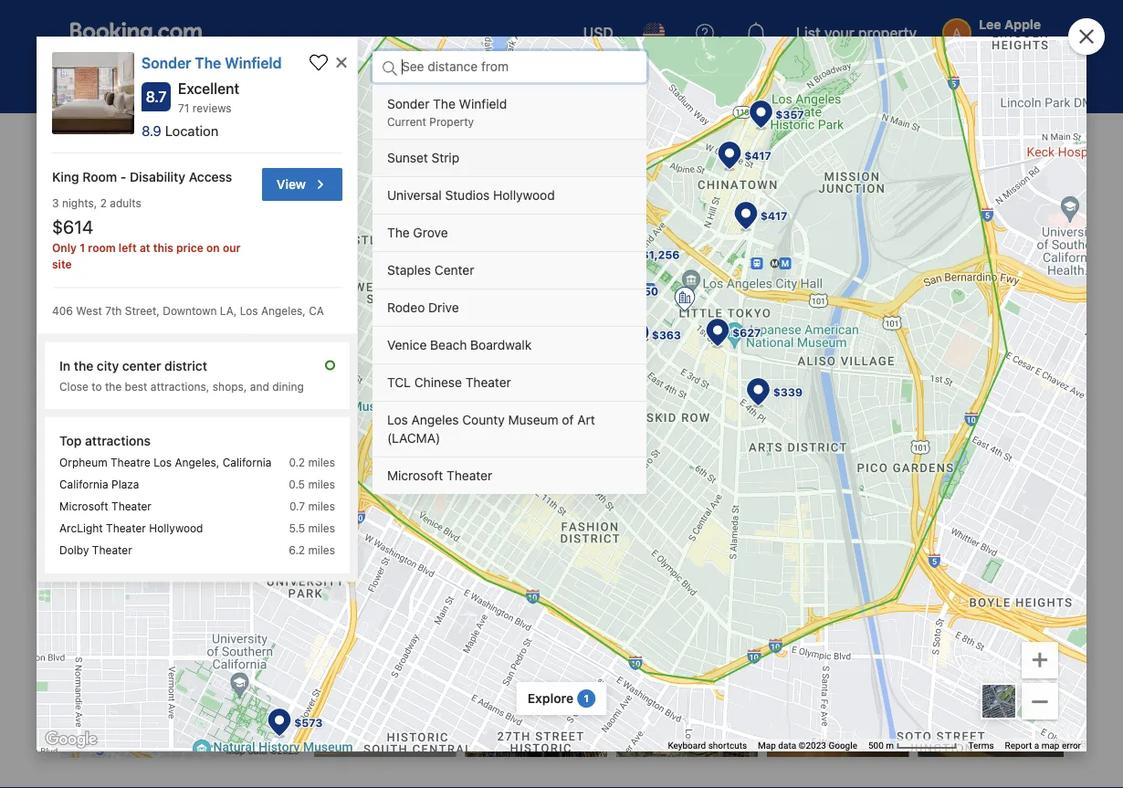 Task type: locate. For each thing, give the bounding box(es) containing it.
a right the report
[[1035, 741, 1040, 751]]

- inside map view dialog
[[120, 169, 126, 185]]

adults inside button
[[93, 461, 129, 476]]

flights link
[[148, 62, 244, 102]]

check-out date
[[74, 375, 154, 387]]

18
[[87, 349, 96, 359]]

sonder the winfield up flights
[[142, 54, 282, 72]]

search inside button
[[156, 561, 203, 579]]

1 horizontal spatial to
[[345, 218, 355, 231]]

street, up drive
[[414, 284, 454, 299]]

$614
[[52, 216, 93, 237]]

dolby
[[59, 544, 89, 557]]

1 horizontal spatial search
[[156, 561, 203, 579]]

71 inside map view dialog
[[178, 101, 189, 114]]

to up "21"
[[92, 380, 102, 393]]

search up destination/property in the left of the page
[[74, 234, 132, 255]]

2 vertical spatial the
[[993, 448, 1011, 461]]

entire
[[90, 499, 120, 512]]

the down value
[[993, 448, 1011, 461]]

hollywood down entire homes & apartments
[[149, 522, 203, 535]]

$417 down print
[[761, 210, 788, 222]]

- inside '406 west 7th street, downtown la, los angeles, 90014, united states of america – great location - show map'
[[406, 304, 412, 319]]

microsoft theater down (lacma)
[[387, 468, 493, 483]]

1 inside button
[[209, 461, 215, 476]]

reviews for scored 8.7 element on the right
[[970, 366, 1009, 379]]

406 inside '406 west 7th street, downtown la, los angeles, 90014, united states of america – great location - show map'
[[331, 284, 355, 299]]

0 vertical spatial the
[[74, 358, 93, 373]]

stays
[[97, 74, 129, 90]]

sonder the winfield
[[142, 54, 282, 72], [314, 248, 521, 273]]

microsoft theater down california plaza
[[59, 500, 152, 513]]

1 vertical spatial 7th
[[105, 304, 122, 317]]

miles up 0.5 miles
[[308, 456, 335, 469]]

- left show
[[406, 304, 412, 319]]

0 vertical spatial 1
[[80, 241, 85, 254]]

8.7 up value
[[1021, 355, 1042, 372]]

0 horizontal spatial map
[[195, 699, 221, 714]]

1 horizontal spatial 7th
[[392, 284, 411, 299]]

los angeles county museum of art (lacma)
[[387, 412, 595, 446]]

microsoft up arclight
[[59, 500, 108, 513]]

sunset
[[387, 150, 428, 165]]

& right info
[[439, 175, 448, 190]]

1 horizontal spatial la,
[[523, 284, 542, 299]]

street, inside '406 west 7th street, downtown la, los angeles, 90014, united states of america – great location - show map'
[[414, 284, 454, 299]]

500 m button
[[863, 739, 963, 752]]

$550
[[629, 285, 659, 298]]

the left the fine
[[704, 175, 726, 190]]

hotel
[[337, 74, 368, 90]]

date for check-in date
[[124, 320, 146, 333]]

miles for 5.5 miles
[[308, 522, 335, 535]]

at
[[140, 241, 150, 254]]

0 vertical spatial search
[[74, 234, 132, 255]]

november up attractions, on the top left
[[166, 344, 227, 359]]

0 horizontal spatial 2
[[82, 461, 90, 476]]

1 vertical spatial for
[[157, 523, 171, 535]]

reviews up nice
[[970, 366, 1009, 379]]

2 horizontal spatial map
[[1042, 741, 1060, 751]]

0 horizontal spatial and
[[250, 380, 269, 393]]

2 horizontal spatial united
[[909, 512, 943, 525]]

your right list
[[825, 24, 855, 42]]

2 horizontal spatial angeles,
[[570, 284, 621, 299]]

on left our
[[207, 241, 220, 254]]

1 vertical spatial 71
[[956, 366, 967, 379]]

3 miles from the top
[[308, 500, 335, 513]]

the
[[74, 358, 93, 373], [105, 380, 122, 393], [993, 448, 1011, 461]]

0 vertical spatial +
[[325, 74, 333, 90]]

reviews inside map view dialog
[[193, 101, 232, 114]]

beach
[[430, 338, 467, 353]]

chinese
[[415, 375, 462, 390]]

traveling
[[109, 523, 154, 535]]

- right the room
[[120, 169, 126, 185]]

1 vertical spatial downtown
[[457, 284, 519, 299]]

angeles up sunset
[[381, 137, 423, 150]]

2 vertical spatial map
[[1042, 741, 1060, 751]]

6.2 miles
[[289, 544, 335, 557]]

downtown for ca
[[163, 304, 217, 317]]

1 vertical spatial microsoft theater
[[59, 500, 152, 513]]

sonder up scored  8.7 element
[[142, 54, 191, 72]]

0 vertical spatial street,
[[414, 284, 454, 299]]

on inside search section
[[176, 699, 191, 714]]

excellent down sonder the winfield link
[[178, 80, 240, 97]]

location
[[352, 304, 403, 319]]

winfield up flights
[[225, 54, 282, 72]]

theater down homes
[[106, 522, 146, 535]]

view link
[[262, 168, 343, 201]]

children
[[151, 461, 199, 476]]

2023 for tuesday, november 21, 2023
[[248, 399, 279, 414]]

california for california
[[282, 137, 331, 150]]

0 horizontal spatial 1
[[80, 241, 85, 254]]

2 inside 3 nights, 2 adults $614 only 1 room left at this price on our site
[[100, 197, 107, 210]]

1 vertical spatial 406
[[52, 304, 73, 317]]

71 for scored  8.7 element
[[178, 101, 189, 114]]

grove
[[413, 225, 448, 240]]

reviews down flights
[[193, 101, 232, 114]]

great
[[960, 419, 989, 433]]

universal
[[387, 188, 442, 203]]

1 vertical spatial -
[[406, 304, 412, 319]]

sonder the winfield current property
[[387, 96, 507, 128]]

21,
[[228, 399, 244, 414]]

google image
[[41, 728, 101, 752]]

miles for 0.7 miles
[[308, 500, 335, 513]]

downtown inside map view dialog
[[163, 304, 217, 317]]

1 vertical spatial adults
[[93, 461, 129, 476]]

–
[[820, 284, 827, 299]]

adults up california plaza
[[93, 461, 129, 476]]

la, inside map view dialog
[[220, 304, 237, 317]]

property
[[430, 115, 474, 128]]

0 horizontal spatial the
[[74, 358, 93, 373]]

1 horizontal spatial +
[[1032, 640, 1050, 675]]

7th for 406 west 7th street, downtown la, los angeles, 90014, united states of america – great location - show map
[[392, 284, 411, 299]]

· left 0
[[133, 461, 136, 476]]

for inside the amenities aren't as nice as a regular hotel, but it's great value for your money! the bed was extremely comfortable and the space was functional.
[[842, 433, 857, 447]]

angeles for los angeles
[[381, 137, 423, 150]]

was
[[981, 433, 1002, 447], [878, 462, 900, 476]]

and left "dining" at left top
[[250, 380, 269, 393]]

west for 406 west 7th street, downtown la, los angeles, ca
[[76, 304, 102, 317]]

(hotel),
[[660, 137, 699, 150]]

miles up 0.7 miles
[[308, 478, 335, 491]]

1 right explore
[[584, 693, 589, 705]]

california left "0.2"
[[223, 456, 272, 469]]

0 vertical spatial 8.7
[[146, 88, 167, 106]]

4 miles from the top
[[308, 522, 335, 535]]

1 vertical spatial was
[[878, 462, 900, 476]]

miles up 5.5 miles
[[308, 500, 335, 513]]

west for 406 west 7th street, downtown la, los angeles, 90014, united states of america – great location - show map
[[359, 284, 388, 299]]

rated element
[[165, 123, 219, 139]]

1 horizontal spatial 71
[[956, 366, 967, 379]]

1 horizontal spatial your
[[860, 433, 885, 447]]

map inside search section
[[195, 699, 221, 714]]

sonder down new to booking.com
[[314, 248, 388, 273]]

city
[[97, 358, 119, 373]]

0 vertical spatial 2023
[[251, 344, 282, 359]]

8.7 for scored 8.7 element on the right
[[1021, 355, 1042, 372]]

orpheum theatre los angeles, california
[[59, 456, 272, 469]]

0 vertical spatial united
[[124, 137, 158, 150]]

0 vertical spatial california
[[282, 137, 331, 150]]

1 horizontal spatial reviews
[[850, 175, 895, 190]]

excellent 71 reviews
[[178, 80, 240, 114], [948, 349, 1009, 379]]

1 vertical spatial on
[[176, 699, 191, 714]]

la, inside '406 west 7th street, downtown la, los angeles, 90014, united states of america – great location - show map'
[[523, 284, 542, 299]]

sonder inside sonder the winfield current property
[[387, 96, 430, 111]]

1 vertical spatial 2
[[82, 461, 90, 476]]

0 horizontal spatial on
[[176, 699, 191, 714]]

+ up photos
[[1032, 640, 1050, 675]]

california down "orpheum"
[[59, 478, 108, 491]]

la, up venice beach boardwalk link on the top
[[523, 284, 542, 299]]

excellent
[[178, 80, 240, 97], [948, 349, 1009, 366]]

1 vertical spatial california
[[223, 456, 272, 469]]

united up king room - disability access in the top left of the page
[[124, 137, 158, 150]]

8.7 for scored  8.7 element
[[146, 88, 167, 106]]

0 horizontal spatial 406
[[52, 304, 73, 317]]

on right show
[[176, 699, 191, 714]]

0 horizontal spatial sonder the winfield
[[142, 54, 282, 72]]

1 vertical spatial the
[[105, 380, 122, 393]]

scored 8.7 element
[[1017, 349, 1046, 378]]

hollywood down sunset strip link
[[493, 188, 555, 203]]

was down value
[[981, 433, 1002, 447]]

1 horizontal spatial united
[[669, 284, 708, 299]]

$573
[[294, 717, 323, 729]]

map for report a map error
[[1042, 741, 1060, 751]]

west inside '406 west 7th street, downtown la, los angeles, 90014, united states of america – great location - show map'
[[359, 284, 388, 299]]

angeles inside los angeles county museum of art (lacma)
[[412, 412, 459, 428]]

1 horizontal spatial for
[[842, 433, 857, 447]]

+
[[325, 74, 333, 90], [1032, 640, 1050, 675]]

1 vertical spatial room
[[218, 461, 249, 476]]

See distance from search field
[[373, 51, 647, 82]]

2 miles from the top
[[308, 478, 335, 491]]

0 horizontal spatial -
[[120, 169, 126, 185]]

the inside the amenities aren't as nice as a regular hotel, but it's great value for your money! the bed was extremely comfortable and the space was functional.
[[993, 448, 1011, 461]]

street, inside map view dialog
[[125, 304, 160, 317]]

room for $614
[[88, 241, 116, 254]]

info & prices link
[[398, 159, 502, 206]]

1 miles from the top
[[308, 456, 335, 469]]

dining
[[272, 380, 304, 393]]

1 vertical spatial +
[[1032, 640, 1050, 675]]

excellent 71 reviews inside map view dialog
[[178, 80, 240, 114]]

0 vertical spatial 7th
[[392, 284, 411, 299]]

7th inside '406 west 7th street, downtown la, los angeles, 90014, united states of america – great location - show map'
[[392, 284, 411, 299]]

2 horizontal spatial states
[[946, 512, 979, 525]]

2 up california plaza
[[82, 461, 90, 476]]

& right homes
[[161, 499, 169, 512]]

miles for 0.5 miles
[[308, 478, 335, 491]]

a inside the amenities aren't as nice as a regular hotel, but it's great value for your money! the bed was extremely comfortable and the space was functional.
[[1016, 405, 1022, 419]]

your inside the amenities aren't as nice as a regular hotel, but it's great value for your money! the bed was extremely comfortable and the space was functional.
[[860, 433, 885, 447]]

united right 90014,
[[669, 284, 708, 299]]

la, up 18,
[[220, 304, 237, 317]]

miles down 0.7 miles
[[308, 522, 335, 535]]

+ inside map view dialog
[[1032, 640, 1050, 675]]

angeles, inside '406 west 7th street, downtown la, los angeles, 90014, united states of america – great location - show map'
[[570, 284, 621, 299]]

close info window image
[[333, 54, 350, 71]]

room for children
[[218, 461, 249, 476]]

1 vertical spatial november
[[163, 399, 224, 414]]

8.7 inside map view dialog
[[146, 88, 167, 106]]

0 horizontal spatial west
[[76, 304, 102, 317]]

0 horizontal spatial united states of america
[[124, 137, 253, 150]]

room
[[88, 241, 116, 254], [218, 461, 249, 476]]

street, for 406 west 7th street, downtown la, los angeles, ca
[[125, 304, 160, 317]]

406 down site on the left of the page
[[52, 304, 73, 317]]

reviews for scored  8.7 element
[[193, 101, 232, 114]]

downtown up saturday, november 18, 2023
[[163, 304, 217, 317]]

1 horizontal spatial a
[[1035, 741, 1040, 751]]

miles
[[308, 456, 335, 469], [308, 478, 335, 491], [308, 500, 335, 513], [308, 522, 335, 535], [308, 544, 335, 557]]

november for tuesday,
[[163, 399, 224, 414]]

but
[[918, 419, 936, 433]]

0 horizontal spatial street,
[[125, 304, 160, 317]]

0 horizontal spatial 8.7
[[146, 88, 167, 106]]

1 horizontal spatial room
[[218, 461, 249, 476]]

map inside dialog
[[1042, 741, 1060, 751]]

destination/property
[[74, 263, 180, 276]]

1 horizontal spatial map
[[452, 304, 479, 319]]

street, up 'check-in date'
[[125, 304, 160, 317]]

0 vertical spatial angeles,
[[570, 284, 621, 299]]

united
[[124, 137, 158, 150], [669, 284, 708, 299], [909, 512, 943, 525]]

7th up rodeo
[[392, 284, 411, 299]]

miles for 0.2 miles
[[308, 456, 335, 469]]

+30 photos link
[[919, 657, 1064, 757]]

2 right nights,
[[100, 197, 107, 210]]

winfield up house rules
[[615, 137, 657, 150]]

excellent for scored  8.7 element
[[178, 80, 240, 97]]

1 · from the left
[[133, 461, 136, 476]]

adults down king room - disability access in the top left of the page
[[110, 197, 141, 210]]

$417
[[745, 149, 772, 162], [761, 210, 788, 222]]

0 vertical spatial to
[[345, 218, 355, 231]]

the down the city
[[105, 380, 122, 393]]

theater down los angeles county museum of art (lacma)
[[447, 468, 493, 483]]

to right new
[[345, 218, 355, 231]]

nice
[[974, 405, 997, 419]]

1 vertical spatial america
[[768, 284, 816, 299]]

angeles up (lacma)
[[412, 412, 459, 428]]

united down functional.
[[909, 512, 943, 525]]

1 right only
[[80, 241, 85, 254]]

8.9 location
[[142, 123, 219, 139]]

house rules link
[[589, 159, 689, 206]]

1 for children
[[209, 461, 215, 476]]

sonder up current at the top left
[[387, 96, 430, 111]]

date down the center
[[131, 375, 154, 387]]

0 vertical spatial -
[[120, 169, 126, 185]]

2 inside button
[[82, 461, 90, 476]]

71
[[178, 101, 189, 114], [956, 366, 967, 379]]

8.7 up scored  8.9 element
[[146, 88, 167, 106]]

west up location
[[359, 284, 388, 299]]

november for saturday,
[[166, 344, 227, 359]]

microsoft down (lacma)
[[387, 468, 443, 483]]

reviews
[[193, 101, 232, 114], [850, 175, 895, 190], [970, 366, 1009, 379]]

1 inside 3 nights, 2 adults $614 only 1 room left at this price on our site
[[80, 241, 85, 254]]

room left left
[[88, 241, 116, 254]]

sunset strip link
[[373, 140, 647, 177]]

0 horizontal spatial states
[[161, 137, 194, 150]]

downtown down the 'property'
[[452, 137, 506, 150]]

1 vertical spatial excellent
[[948, 349, 1009, 366]]

on inside 3 nights, 2 adults $614 only 1 room left at this price on our site
[[207, 241, 220, 254]]

0 horizontal spatial california
[[59, 478, 108, 491]]

1 vertical spatial street,
[[125, 304, 160, 317]]

search down the work
[[156, 561, 203, 579]]

excellent 71 reviews down sonder the winfield link
[[178, 80, 240, 114]]

county
[[463, 412, 505, 428]]

theatre
[[111, 456, 151, 469]]

california link
[[282, 135, 331, 152]]

0 vertical spatial &
[[439, 175, 448, 190]]

2 check- from the top
[[74, 375, 111, 387]]

2 horizontal spatial 1
[[584, 693, 589, 705]]

the up the 'property'
[[433, 96, 456, 111]]

excellent for scored 8.7 element on the right
[[948, 349, 1009, 366]]

the right 'in'
[[74, 358, 93, 373]]

2 vertical spatial reviews
[[970, 366, 1009, 379]]

-
[[120, 169, 126, 185], [406, 304, 412, 319]]

check- up 18
[[74, 320, 111, 333]]

1 vertical spatial sonder the winfield
[[314, 248, 521, 273]]

0 vertical spatial hollywood
[[493, 188, 555, 203]]

0 vertical spatial downtown
[[452, 137, 506, 150]]

as up great
[[958, 405, 970, 419]]

states inside '406 west 7th street, downtown la, los angeles, 90014, united states of america – great location - show map'
[[711, 284, 749, 299]]

a up value
[[1016, 405, 1022, 419]]

map inside '406 west 7th street, downtown la, los angeles, 90014, united states of america – great location - show map'
[[452, 304, 479, 319]]

destination/property name:
[[74, 263, 215, 276]]

7th inside map view dialog
[[105, 304, 122, 317]]

venice beach boardwalk link
[[373, 327, 647, 365]]

winfield down grove
[[436, 248, 521, 273]]

0 vertical spatial states
[[161, 137, 194, 150]]

on
[[207, 241, 220, 254], [176, 699, 191, 714]]

1 vertical spatial la,
[[220, 304, 237, 317]]

excellent inside map view dialog
[[178, 80, 240, 97]]

deals
[[802, 137, 831, 150]]

map region
[[0, 0, 1124, 777]]

for left the work
[[157, 523, 171, 535]]

0 horizontal spatial &
[[161, 499, 169, 512]]

406 inside map view dialog
[[52, 304, 73, 317]]

as up value
[[1000, 405, 1012, 419]]

downtown inside '406 west 7th street, downtown la, los angeles, 90014, united states of america – great location - show map'
[[457, 284, 519, 299]]

1 horizontal spatial street,
[[414, 284, 454, 299]]

adults inside 3 nights, 2 adults $614 only 1 room left at this price on our site
[[110, 197, 141, 210]]

0 vertical spatial and
[[250, 380, 269, 393]]

united states of america link
[[124, 135, 253, 152]]

1 check- from the top
[[74, 320, 111, 333]]

work
[[174, 523, 199, 535]]

& inside search section
[[161, 499, 169, 512]]

2
[[100, 197, 107, 210], [82, 461, 90, 476]]

november down attractions, on the top left
[[163, 399, 224, 414]]

+ left hotel
[[325, 74, 333, 90]]

0 vertical spatial map
[[452, 304, 479, 319]]

2 vertical spatial 1
[[584, 693, 589, 705]]

downtown la
[[452, 137, 523, 150]]

sonder the winfield down the grove
[[314, 248, 521, 273]]

dolby theater
[[59, 544, 132, 557]]

los inside '406 west 7th street, downtown la, los angeles, 90014, united states of america – great location - show map'
[[546, 284, 566, 299]]

downtown down center
[[457, 284, 519, 299]]

was down extremely
[[878, 462, 900, 476]]

1 vertical spatial 1
[[209, 461, 215, 476]]

room inside 3 nights, 2 adults $614 only 1 room left at this price on our site
[[88, 241, 116, 254]]

0 vertical spatial a
[[1016, 405, 1022, 419]]

west inside map view dialog
[[76, 304, 102, 317]]

room up apartments
[[218, 461, 249, 476]]

your up extremely
[[860, 433, 885, 447]]

and inside in the city center district close to the best attractions, shops, and dining
[[250, 380, 269, 393]]

tcl chinese theater link
[[373, 365, 647, 402]]

1 vertical spatial excellent 71 reviews
[[948, 349, 1009, 379]]

universal studios hollywood link
[[373, 177, 647, 215]]

united states of america
[[124, 137, 253, 150], [909, 512, 1037, 525]]

1 vertical spatial 8.7
[[1021, 355, 1042, 372]]

saturday,
[[108, 344, 163, 359]]

8.7
[[146, 88, 167, 106], [1021, 355, 1042, 372]]

0 horizontal spatial room
[[88, 241, 116, 254]]

winfield down 'rentals'
[[459, 96, 507, 111]]

1 horizontal spatial 2
[[100, 197, 107, 210]]

5 miles from the top
[[308, 544, 335, 557]]

2023 right the 21,
[[248, 399, 279, 414]]

america up 9.2 on the bottom right of the page
[[995, 512, 1037, 525]]

america up access
[[210, 137, 253, 150]]

angeles for los angeles county museum of art (lacma)
[[412, 412, 459, 428]]

america left –
[[768, 284, 816, 299]]

2 horizontal spatial america
[[995, 512, 1037, 525]]

list your property link
[[786, 11, 928, 55]]

tuesday, november 21, 2023
[[108, 399, 279, 414]]

top attractions
[[59, 433, 151, 448]]

0 horizontal spatial la,
[[220, 304, 237, 317]]

theater inside tcl chinese theater "link"
[[466, 375, 511, 390]]

check- for out
[[74, 375, 111, 387]]

0 vertical spatial date
[[124, 320, 146, 333]]

room inside 2 adults · 0 children · 1 room button
[[218, 461, 249, 476]]

reviews left (71)
[[850, 175, 895, 190]]

0 horizontal spatial a
[[1016, 405, 1022, 419]]

show
[[415, 304, 449, 319]]

rodeo drive
[[387, 300, 459, 315]]

theater down "i'm"
[[92, 544, 132, 557]]

angeles
[[381, 137, 423, 150], [724, 137, 765, 150], [412, 412, 459, 428]]

as
[[958, 405, 970, 419], [1000, 405, 1012, 419]]

apartments
[[172, 499, 231, 512]]

previous image
[[821, 436, 832, 447]]

scored  8.9 element
[[142, 123, 165, 139]]

1 vertical spatial your
[[860, 433, 885, 447]]

0 vertical spatial $417
[[745, 149, 772, 162]]

1 right the children
[[209, 461, 215, 476]]

district
[[165, 358, 207, 373]]

check- down the city
[[74, 375, 111, 387]]

0 vertical spatial excellent
[[178, 80, 240, 97]]

microsoft theater inside "link"
[[387, 468, 493, 483]]

car rentals link
[[387, 62, 508, 102]]

0 vertical spatial america
[[210, 137, 253, 150]]



Task type: describe. For each thing, give the bounding box(es) containing it.
flight + hotel
[[289, 74, 368, 90]]

booking.com image
[[70, 22, 202, 44]]

of inside '406 west 7th street, downtown la, los angeles, 90014, united states of america – great location - show map'
[[752, 284, 764, 299]]

great
[[314, 304, 349, 319]]

click to open map view image
[[314, 281, 328, 302]]

la
[[509, 137, 523, 150]]

5.5 miles
[[289, 522, 335, 535]]

los inside los angeles county museum of art (lacma)
[[387, 412, 408, 428]]

0 horizontal spatial was
[[878, 462, 900, 476]]

staff
[[834, 561, 865, 577]]

0 horizontal spatial united
[[124, 137, 158, 150]]

the down it's
[[932, 433, 953, 447]]

2023 for saturday, november 18, 2023
[[251, 344, 282, 359]]

$357
[[776, 108, 804, 121]]

0 vertical spatial your
[[825, 24, 855, 42]]

overview link
[[314, 159, 398, 206]]

king
[[52, 169, 79, 185]]

excellent 71 reviews for scored  8.7 element
[[178, 80, 240, 114]]

microsoft inside "link"
[[387, 468, 443, 483]]

1 vertical spatial reviews
[[850, 175, 895, 190]]

theater inside microsoft theater "link"
[[447, 468, 493, 483]]

united inside '406 west 7th street, downtown la, los angeles, 90014, united states of america – great location - show map'
[[669, 284, 708, 299]]

the inside sonder the winfield current property
[[433, 96, 456, 111]]

top
[[59, 433, 82, 448]]

shops,
[[213, 380, 247, 393]]

theater for 6.2 miles
[[92, 544, 132, 557]]

guest
[[811, 175, 846, 190]]

reserve
[[1001, 223, 1050, 238]]

+ inside flight + hotel link
[[325, 74, 333, 90]]

the fine print link
[[689, 159, 797, 206]]

and inside the amenities aren't as nice as a regular hotel, but it's great value for your money! the bed was extremely comfortable and the space was functional.
[[969, 448, 990, 461]]

1 horizontal spatial sonder the winfield
[[314, 248, 521, 273]]

date for check-out date
[[131, 375, 154, 387]]

hollywood for arclight theater hollywood
[[149, 522, 203, 535]]

america inside '406 west 7th street, downtown la, los angeles, 90014, united states of america – great location - show map'
[[768, 284, 816, 299]]

this
[[153, 241, 173, 254]]

the up house
[[592, 137, 612, 150]]

406 for 406 west 7th street, downtown la, los angeles, 90014, united states of america – great location - show map
[[331, 284, 355, 299]]

& inside the info & prices link
[[439, 175, 448, 190]]

error
[[1062, 741, 1082, 751]]

theater for 5.5 miles
[[106, 522, 146, 535]]

rentals
[[453, 74, 493, 90]]

art
[[578, 412, 595, 428]]

2 vertical spatial angeles,
[[175, 456, 220, 469]]

angeles, for ca
[[261, 304, 306, 317]]

$363
[[652, 329, 681, 341]]

left
[[119, 241, 137, 254]]

miles for 6.2 miles
[[308, 544, 335, 557]]

drive
[[429, 300, 459, 315]]

sonder the winfield inside map view dialog
[[142, 54, 282, 72]]

_
[[1033, 671, 1048, 706]]

google
[[829, 741, 858, 751]]

to inside in the city center district close to the best attractions, shops, and dining
[[92, 380, 102, 393]]

for inside search section
[[157, 523, 171, 535]]

search section
[[52, 152, 307, 759]]

check- for in
[[74, 320, 111, 333]]

new
[[319, 218, 342, 231]]

only
[[52, 241, 77, 254]]

center
[[122, 358, 161, 373]]

amenities
[[517, 175, 575, 190]]

california for california plaza
[[59, 478, 108, 491]]

report
[[1005, 741, 1033, 751]]

0 vertical spatial united states of america
[[124, 137, 253, 150]]

+ _
[[1032, 640, 1050, 706]]

car
[[429, 74, 449, 90]]

property
[[859, 24, 917, 42]]

regular
[[842, 419, 880, 433]]

rated excellent element
[[834, 346, 1009, 368]]

sonder the winfield link
[[142, 54, 282, 72]]

museum
[[508, 412, 559, 428]]

airport taxis link
[[742, 62, 870, 102]]

(lacma)
[[387, 431, 441, 446]]

strip
[[432, 150, 460, 165]]

0.2 miles
[[289, 456, 335, 469]]

500 m
[[869, 741, 897, 751]]

la, for 90014,
[[523, 284, 542, 299]]

tcl
[[387, 375, 411, 390]]

of inside united states of america link
[[197, 137, 207, 150]]

los angeles link
[[360, 135, 423, 152]]

18,
[[231, 344, 248, 359]]

access
[[189, 169, 232, 185]]

7th for 406 west 7th street, downtown la, los angeles, ca
[[105, 304, 122, 317]]

emily
[[861, 512, 889, 525]]

71 for scored 8.7 element on the right
[[956, 366, 967, 379]]

homes
[[123, 499, 158, 512]]

car rentals
[[429, 74, 493, 90]]

out
[[111, 375, 128, 387]]

1 horizontal spatial the
[[105, 380, 122, 393]]

bed
[[956, 433, 977, 447]]

the inside "link"
[[704, 175, 726, 190]]

fine
[[729, 175, 752, 190]]

guest reviews (71)
[[811, 175, 920, 190]]

street, for 406 west 7th street, downtown la, los angeles, 90014, united states of america – great location - show map
[[414, 284, 454, 299]]

rules
[[645, 175, 674, 190]]

states inside united states of america link
[[161, 137, 194, 150]]

scored 9.2 element
[[1017, 555, 1046, 584]]

house
[[604, 175, 642, 190]]

the down the grove
[[393, 248, 432, 273]]

show on map
[[140, 699, 221, 714]]

sonder up 'amenities'
[[552, 137, 589, 150]]

0 horizontal spatial microsoft theater
[[59, 500, 152, 513]]

2 as from the left
[[1000, 405, 1012, 419]]

the fine print
[[704, 175, 782, 190]]

1 horizontal spatial united states of america
[[909, 512, 1037, 525]]

the up flights
[[195, 54, 221, 72]]

©2023
[[799, 741, 827, 751]]

keyboard shortcuts
[[668, 741, 747, 751]]

in
[[59, 358, 70, 373]]

flight
[[289, 74, 322, 90]]

excellent 71 reviews for scored 8.7 element on the right
[[948, 349, 1009, 379]]

boardwalk
[[471, 338, 532, 353]]

amenities link
[[502, 159, 589, 206]]

of inside los angeles county museum of art (lacma)
[[562, 412, 574, 428]]

2 · from the left
[[202, 461, 206, 476]]

1 horizontal spatial was
[[981, 433, 1002, 447]]

site
[[52, 258, 72, 271]]

downtown for 90014,
[[457, 284, 519, 299]]

location
[[165, 123, 219, 139]]

0 horizontal spatial america
[[210, 137, 253, 150]]

report a map error
[[1005, 741, 1082, 751]]

2 vertical spatial states
[[946, 512, 979, 525]]

downtown la link
[[452, 135, 523, 152]]

1 as from the left
[[958, 405, 970, 419]]

1 for $614
[[80, 241, 85, 254]]

home link
[[64, 135, 94, 152]]

tuesday,
[[108, 399, 160, 414]]

+ link
[[1022, 640, 1059, 679]]

next image
[[1048, 436, 1059, 447]]

1 horizontal spatial california
[[223, 456, 272, 469]]

value
[[992, 419, 1021, 433]]

hollywood for universal studios hollywood
[[493, 188, 555, 203]]

guest reviews (71) link
[[797, 159, 935, 206]]

los angeles county museum of art (lacma) link
[[373, 402, 647, 458]]

$417 inside $627 $417
[[761, 210, 788, 222]]

angeles, for 90014,
[[570, 284, 621, 299]]

theater for 0.7 miles
[[112, 500, 152, 513]]

0 horizontal spatial search
[[74, 234, 132, 255]]

a inside dialog
[[1035, 741, 1040, 751]]

rodeo
[[387, 300, 425, 315]]

staples center link
[[373, 252, 647, 290]]

venice beach boardwalk
[[387, 338, 532, 353]]

i'm
[[90, 523, 106, 535]]

booking.com
[[358, 218, 425, 231]]

the up regular
[[842, 405, 863, 419]]

list
[[797, 24, 821, 42]]

0 horizontal spatial microsoft
[[59, 500, 108, 513]]

show
[[140, 699, 173, 714]]

map view dialog
[[0, 0, 1124, 777]]

house rules
[[604, 175, 674, 190]]

8.9
[[142, 123, 162, 139]]

info
[[413, 175, 435, 190]]

map for show on map
[[195, 699, 221, 714]]

map
[[758, 741, 776, 751]]

winfield inside sonder the winfield current property
[[459, 96, 507, 111]]

the left grove
[[387, 225, 410, 240]]

la, for ca
[[220, 304, 237, 317]]

angeles up the fine print on the top right of the page
[[724, 137, 765, 150]]

406 for 406 west 7th street, downtown la, los angeles, ca
[[52, 304, 73, 317]]

5.5
[[289, 522, 305, 535]]

scored  8.7 element
[[142, 82, 171, 111]]

nights,
[[62, 197, 97, 210]]



Task type: vqa. For each thing, say whether or not it's contained in the screenshot.
STANDARD to the middle
no



